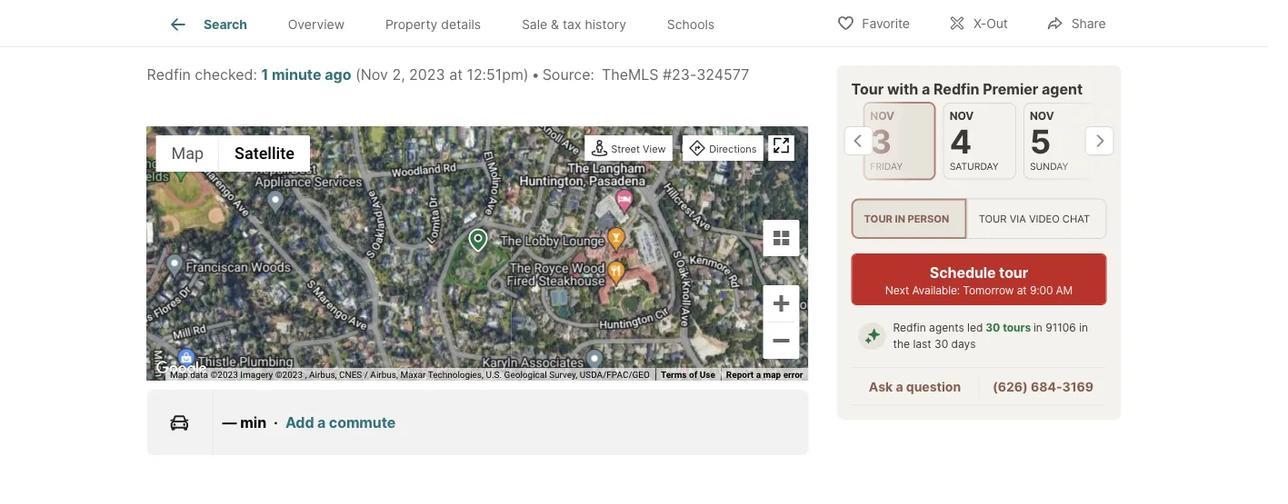 Task type: vqa. For each thing, say whether or not it's contained in the screenshot.
share listing Element
no



Task type: locate. For each thing, give the bounding box(es) containing it.
agent right 9492
[[670, 8, 709, 25]]

question
[[906, 379, 961, 395]]

• left dre
[[291, 8, 300, 25]]

saturday
[[949, 160, 999, 172]]

nov for 5
[[1030, 110, 1054, 123]]

2 vertical spatial agent
[[1042, 80, 1083, 98]]

in the last 30 days
[[893, 322, 1089, 351]]

•
[[291, 8, 300, 25], [416, 8, 424, 25], [542, 8, 550, 25], [150, 29, 158, 47], [532, 66, 540, 84]]

nov down premier
[[1030, 110, 1054, 123]]

overview tab
[[268, 3, 365, 46]]

tour
[[999, 264, 1029, 282]]

0 horizontal spatial ©2023
[[210, 370, 238, 381]]

map left data
[[170, 370, 188, 381]]

0 vertical spatial at
[[449, 66, 463, 84]]

listed
[[147, 8, 189, 25]]

street view
[[611, 144, 666, 155]]

0 horizontal spatial 30
[[935, 338, 949, 351]]

nov inside the nov 4 saturday
[[949, 110, 974, 123]]

1 horizontal spatial (
[[665, 8, 670, 25]]

josh@joshflagg.com
[[160, 29, 319, 47]]

terms of use link
[[661, 370, 715, 381]]

redfin left checked:
[[147, 66, 191, 84]]

( down dre
[[323, 29, 328, 47]]

person
[[908, 213, 950, 225]]

30 down agents
[[935, 338, 949, 351]]

sale & tax history
[[522, 17, 627, 32]]

tab list
[[147, 0, 750, 46]]

)
[[709, 8, 714, 25], [368, 29, 373, 47]]

next image
[[1085, 127, 1114, 156]]

use
[[700, 370, 715, 381]]

menu bar containing map
[[156, 136, 310, 172]]

am
[[1056, 284, 1073, 297]]

nov inside nov 3 friday
[[870, 110, 894, 123]]

1 horizontal spatial 30
[[986, 322, 1001, 335]]

redfin for checked:
[[147, 66, 191, 84]]

sale
[[522, 17, 548, 32]]

None button
[[863, 102, 936, 180], [943, 103, 1016, 179], [1023, 103, 1096, 179], [863, 102, 936, 180], [943, 103, 1016, 179], [1023, 103, 1096, 179]]

,
[[305, 370, 307, 381]]

1 vertical spatial (
[[323, 29, 328, 47]]

1 horizontal spatial nov
[[949, 110, 974, 123]]

details
[[441, 17, 481, 32]]

( right 9492
[[665, 8, 670, 25]]

themls
[[602, 66, 659, 84]]

1 horizontal spatial ©2023
[[275, 370, 303, 381]]

nov down tour with a redfin premier agent
[[949, 110, 974, 123]]

chat
[[1063, 213, 1090, 225]]

tax
[[563, 17, 582, 32]]

0 vertical spatial 30
[[986, 322, 1001, 335]]

30
[[986, 322, 1001, 335], [935, 338, 949, 351]]

2 nov from the left
[[949, 110, 974, 123]]

via
[[1010, 213, 1026, 225]]

2 airbus, from the left
[[370, 370, 398, 381]]

1 vertical spatial #
[[663, 66, 672, 84]]

tour
[[852, 80, 884, 98], [864, 213, 893, 225], [979, 213, 1007, 225]]

overview
[[288, 17, 345, 32]]

tour for tour with a redfin premier agent
[[852, 80, 884, 98]]

days
[[952, 338, 976, 351]]

0 horizontal spatial agent
[[328, 29, 368, 47]]

a
[[922, 80, 930, 98], [756, 370, 761, 381], [896, 379, 903, 395], [317, 414, 326, 432]]

0 vertical spatial #
[[335, 8, 344, 25]]

map button
[[156, 136, 219, 172]]

0 horizontal spatial nov
[[870, 110, 894, 123]]

tab list containing search
[[147, 0, 750, 46]]

tour left person
[[864, 213, 893, 225]]

nov inside nov 5 sunday
[[1030, 110, 1054, 123]]

2 horizontal spatial agent
[[1042, 80, 1083, 98]]

satellite
[[235, 144, 294, 164]]

property details
[[385, 17, 481, 32]]

1 nov from the left
[[870, 110, 894, 123]]

previous image
[[844, 127, 873, 156]]

checked:
[[195, 66, 257, 84]]

1 horizontal spatial redfin
[[893, 322, 926, 335]]

satellite button
[[219, 136, 310, 172]]

nov for 3
[[870, 110, 894, 123]]

in
[[895, 213, 906, 225], [1034, 322, 1043, 335], [1080, 322, 1089, 335]]

0 horizontal spatial #
[[335, 8, 344, 25]]

in left person
[[895, 213, 906, 225]]

©2023 left , on the left bottom
[[275, 370, 303, 381]]

map region
[[46, 7, 977, 475]]

0 vertical spatial (
[[665, 8, 670, 25]]

1 horizontal spatial agent
[[670, 8, 709, 25]]

2 horizontal spatial nov
[[1030, 110, 1054, 123]]

tour left via
[[979, 213, 1007, 225]]

source:
[[543, 66, 595, 84]]

map left satellite
[[171, 144, 204, 164]]

ago
[[325, 66, 351, 84]]

(nov
[[356, 66, 388, 84]]

street view button
[[587, 138, 671, 162]]

0 vertical spatial map
[[171, 144, 204, 164]]

a right with
[[922, 80, 930, 98]]

agent right premier
[[1042, 80, 1083, 98]]

minute
[[272, 66, 321, 84]]

directions
[[709, 144, 757, 155]]

report
[[726, 370, 754, 381]]

at left 9:00
[[1017, 284, 1027, 297]]

2 horizontal spatial redfin
[[934, 80, 980, 98]]

0 horizontal spatial )
[[368, 29, 373, 47]]

1 horizontal spatial airbus,
[[370, 370, 398, 381]]

4
[[949, 122, 972, 161]]

data
[[190, 370, 208, 381]]

friday
[[870, 160, 903, 172]]

1 horizontal spatial )
[[709, 8, 714, 25]]

schools tab
[[647, 3, 735, 46]]

history
[[585, 17, 627, 32]]

search
[[204, 17, 247, 32]]

1 horizontal spatial at
[[1017, 284, 1027, 297]]

a left map
[[756, 370, 761, 381]]

©2023 right data
[[210, 370, 238, 381]]

add
[[285, 414, 314, 432]]

schools
[[667, 17, 715, 32]]

310-903-9492 link
[[553, 8, 660, 25]]

agent down 01470467
[[328, 29, 368, 47]]

property details tab
[[365, 3, 501, 46]]

1 vertical spatial map
[[170, 370, 188, 381]]

0 vertical spatial agent
[[670, 8, 709, 25]]

schedule tour next available: tomorrow at 9:00 am
[[886, 264, 1073, 297]]

last
[[913, 338, 932, 351]]

&
[[551, 17, 559, 32]]

0 horizontal spatial redfin
[[147, 66, 191, 84]]

23-
[[672, 66, 697, 84]]

airbus, right /
[[370, 370, 398, 381]]

tour left with
[[852, 80, 884, 98]]

nov
[[870, 110, 894, 123], [949, 110, 974, 123], [1030, 110, 1054, 123]]

1 vertical spatial 30
[[935, 338, 949, 351]]

0 horizontal spatial (
[[323, 29, 328, 47]]

redfin up "4"
[[934, 80, 980, 98]]

out
[[987, 16, 1008, 31]]

led
[[968, 322, 983, 335]]

nov up the previous icon
[[870, 110, 894, 123]]

) down 01470467
[[368, 29, 373, 47]]

in right 91106
[[1080, 322, 1089, 335]]

list box
[[852, 199, 1107, 239]]

1
[[261, 66, 269, 84]]

flagg
[[251, 8, 289, 25]]

0 horizontal spatial in
[[895, 213, 906, 225]]

·
[[274, 414, 278, 432]]

# right dre
[[335, 8, 344, 25]]

add a commute button
[[285, 412, 396, 434]]

• down the listed
[[150, 29, 158, 47]]

in right tours
[[1034, 322, 1043, 335]]

airbus, right , on the left bottom
[[309, 370, 337, 381]]

menu bar
[[156, 136, 310, 172]]

3 nov from the left
[[1030, 110, 1054, 123]]

—
[[222, 414, 237, 432]]

redfin
[[147, 66, 191, 84], [934, 80, 980, 98], [893, 322, 926, 335]]

google image
[[151, 358, 211, 381]]

©2023
[[210, 370, 238, 381], [275, 370, 303, 381]]

ask
[[869, 379, 893, 395]]

map for map
[[171, 144, 204, 164]]

tour with a redfin premier agent
[[852, 80, 1083, 98]]

0 horizontal spatial airbus,
[[309, 370, 337, 381]]

30 right led
[[986, 322, 1001, 335]]

30 inside the in the last 30 days
[[935, 338, 949, 351]]

premier
[[983, 80, 1039, 98]]

91106
[[1046, 322, 1076, 335]]

1 vertical spatial at
[[1017, 284, 1027, 297]]

map inside the map popup button
[[171, 144, 204, 164]]

1 ©2023 from the left
[[210, 370, 238, 381]]

x-out
[[974, 16, 1008, 31]]

# right themls
[[663, 66, 672, 84]]

2 horizontal spatial in
[[1080, 322, 1089, 335]]

) up 324577
[[709, 8, 714, 25]]

redfin up the
[[893, 322, 926, 335]]

at right 2023
[[449, 66, 463, 84]]



Task type: describe. For each thing, give the bounding box(es) containing it.
1 airbus, from the left
[[309, 370, 337, 381]]

error
[[784, 370, 803, 381]]

30 for days
[[935, 338, 949, 351]]

(626) 684-3169
[[993, 379, 1094, 395]]

a right ask at the bottom of page
[[896, 379, 903, 395]]

ask a question
[[869, 379, 961, 395]]

tours
[[1003, 322, 1031, 335]]

nov 3 friday
[[870, 110, 903, 172]]

nov 5 sunday
[[1030, 110, 1068, 172]]

terms
[[661, 370, 687, 381]]

0 horizontal spatial at
[[449, 66, 463, 84]]

1 vertical spatial )
[[368, 29, 373, 47]]

nov 4 saturday
[[949, 110, 999, 172]]

dre
[[302, 8, 331, 25]]

list box containing tour in person
[[852, 199, 1107, 239]]

commute
[[329, 414, 396, 432]]

elliman
[[491, 8, 539, 25]]

view
[[643, 144, 666, 155]]

# inside listed by josh flagg • dre # 01470467 • douglas elliman • 310-903-9492 ( agent ) • josh@joshflagg.com ( agent )
[[335, 8, 344, 25]]

redfin checked: 1 minute ago (nov 2, 2023 at 12:51pm) • source: themls # 23-324577
[[147, 66, 750, 84]]

sunday
[[1030, 160, 1068, 172]]

01470467
[[344, 8, 413, 25]]

favorite button
[[821, 4, 926, 41]]

2 ©2023 from the left
[[275, 370, 303, 381]]

map
[[763, 370, 781, 381]]

9492
[[622, 8, 660, 25]]

5
[[1030, 122, 1051, 161]]

2023
[[409, 66, 445, 84]]

next
[[886, 284, 909, 297]]

nov for 4
[[949, 110, 974, 123]]

in inside list box
[[895, 213, 906, 225]]

of
[[689, 370, 698, 381]]

a right add
[[317, 414, 326, 432]]

30 for tours
[[986, 322, 1001, 335]]

report a map error
[[726, 370, 803, 381]]

3169
[[1062, 379, 1094, 395]]

tour via video chat
[[979, 213, 1090, 225]]

the
[[893, 338, 910, 351]]

• left &
[[542, 8, 550, 25]]

survey,
[[549, 370, 578, 381]]

cnes
[[339, 370, 362, 381]]

x-out button
[[933, 4, 1024, 41]]

video
[[1029, 213, 1060, 225]]

sale & tax history tab
[[501, 3, 647, 46]]

report a map error link
[[726, 370, 803, 381]]

maxar
[[400, 370, 426, 381]]

map for map data ©2023  imagery ©2023 , airbus, cnes / airbus, maxar technologies, u.s. geological survey, usda/fpac/geo
[[170, 370, 188, 381]]

903-
[[586, 8, 622, 25]]

listed by josh flagg • dre # 01470467 • douglas elliman • 310-903-9492 ( agent ) • josh@joshflagg.com ( agent )
[[147, 8, 714, 47]]

• left douglas
[[416, 8, 424, 25]]

min
[[240, 414, 267, 432]]

josh
[[214, 8, 247, 25]]

with
[[887, 80, 919, 98]]

tour for tour via video chat
[[979, 213, 1007, 225]]

search link
[[167, 14, 247, 35]]

josh@joshflagg.com link
[[160, 29, 319, 47]]

imagery
[[240, 370, 273, 381]]

310-
[[553, 8, 586, 25]]

available:
[[912, 284, 960, 297]]

schedule
[[930, 264, 996, 282]]

douglas
[[431, 8, 487, 25]]

tomorrow
[[963, 284, 1014, 297]]

0 vertical spatial )
[[709, 8, 714, 25]]

tour for tour in person
[[864, 213, 893, 225]]

1 horizontal spatial in
[[1034, 322, 1043, 335]]

12:51pm)
[[467, 66, 529, 84]]

x-
[[974, 16, 987, 31]]

redfin agents led 30 tours in 91106
[[893, 322, 1076, 335]]

agents
[[929, 322, 965, 335]]

2,
[[392, 66, 405, 84]]

/
[[364, 370, 368, 381]]

technologies,
[[428, 370, 484, 381]]

u.s.
[[486, 370, 502, 381]]

3
[[870, 122, 892, 161]]

map data ©2023  imagery ©2023 , airbus, cnes / airbus, maxar technologies, u.s. geological survey, usda/fpac/geo
[[170, 370, 650, 381]]

• left "source:"
[[532, 66, 540, 84]]

— min · add a commute
[[222, 414, 396, 432]]

1 horizontal spatial #
[[663, 66, 672, 84]]

geological
[[504, 370, 547, 381]]

in inside the in the last 30 days
[[1080, 322, 1089, 335]]

9:00
[[1030, 284, 1053, 297]]

share
[[1072, 16, 1106, 31]]

redfin for agents
[[893, 322, 926, 335]]

terms of use
[[661, 370, 715, 381]]

property
[[385, 17, 438, 32]]

at inside 'schedule tour next available: tomorrow at 9:00 am'
[[1017, 284, 1027, 297]]

directions button
[[685, 138, 762, 162]]

684-
[[1031, 379, 1062, 395]]

1 vertical spatial agent
[[328, 29, 368, 47]]



